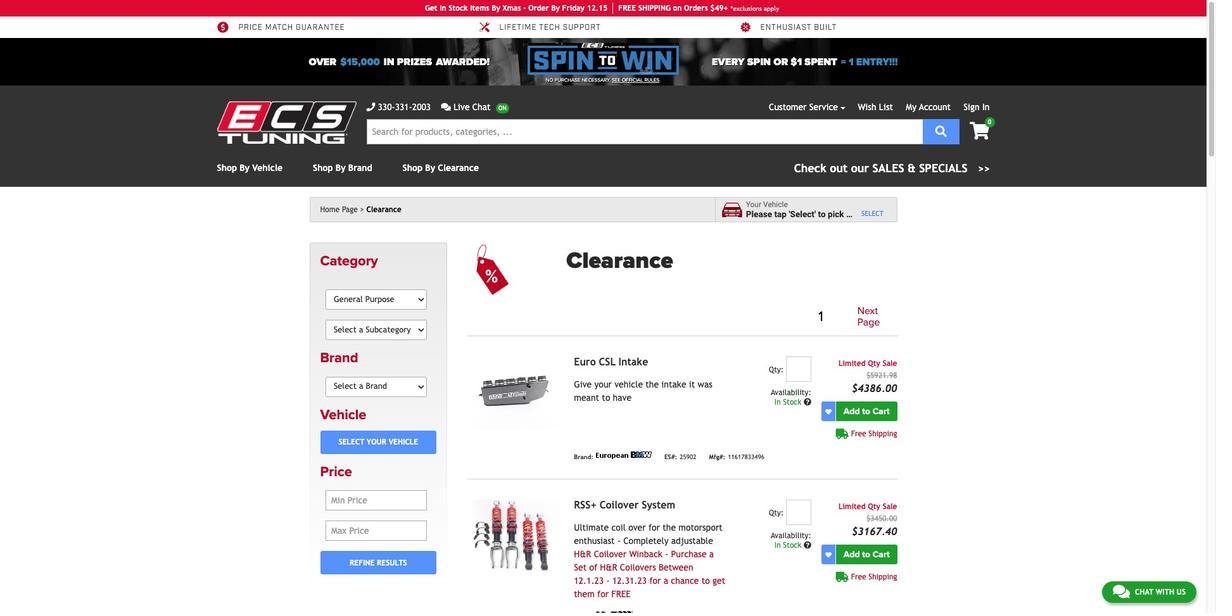 Task type: locate. For each thing, give the bounding box(es) containing it.
2 free shipping from the top
[[851, 573, 897, 582]]

1 horizontal spatial page
[[858, 316, 880, 329]]

to inside "give your vehicle the intake it was meant to have"
[[602, 393, 610, 403]]

intake
[[619, 356, 648, 368]]

price left match
[[239, 23, 263, 32]]

apply
[[764, 5, 779, 12]]

0 vertical spatial page
[[342, 205, 358, 214]]

free down 12.31.23 at the bottom of page
[[612, 589, 631, 599]]

the inside "give your vehicle the intake it was meant to have"
[[646, 380, 659, 390]]

1 cart from the top
[[873, 406, 890, 417]]

0 horizontal spatial the
[[646, 380, 659, 390]]

coilover up coil
[[600, 499, 639, 511]]

1 vertical spatial price
[[320, 464, 352, 480]]

1 horizontal spatial the
[[663, 523, 676, 533]]

0 vertical spatial h&r
[[574, 549, 591, 560]]

0 horizontal spatial a
[[664, 576, 669, 586]]

category
[[320, 253, 378, 269]]

0 vertical spatial free
[[851, 430, 867, 439]]

1 vertical spatial qty:
[[769, 509, 784, 518]]

11617833496
[[728, 454, 765, 461]]

price match guarantee
[[239, 23, 345, 32]]

1 horizontal spatial shop
[[313, 163, 333, 173]]

comments image for chat
[[1113, 584, 1130, 599]]

add to cart button down $4386.00
[[836, 402, 897, 421]]

1 vertical spatial add to cart button
[[836, 545, 897, 565]]

sale for $4386.00
[[883, 359, 897, 368]]

2003
[[412, 102, 431, 112]]

0 vertical spatial cart
[[873, 406, 890, 417]]

0 vertical spatial availability:
[[771, 389, 812, 397]]

1 vertical spatial qty
[[868, 503, 881, 511]]

0 horizontal spatial vehicle
[[615, 380, 643, 390]]

1 vertical spatial select
[[339, 438, 365, 447]]

phone image
[[367, 103, 375, 112]]

for down coilovers
[[650, 576, 661, 586]]

csl
[[599, 356, 616, 368]]

2 vertical spatial a
[[664, 576, 669, 586]]

2 qty: from the top
[[769, 509, 784, 518]]

vehicle up have
[[615, 380, 643, 390]]

limited inside the limited qty sale $5921.98 $4386.00
[[839, 359, 866, 368]]

*exclusions apply link
[[731, 3, 779, 13]]

see
[[612, 77, 621, 83]]

select for select link
[[862, 210, 884, 217]]

0 vertical spatial coilover
[[600, 499, 639, 511]]

home page link
[[320, 205, 364, 214]]

by left xmas
[[492, 4, 500, 13]]

limited up the $3167.40
[[839, 503, 866, 511]]

built
[[814, 23, 837, 32]]

vehicle inside select your vehicle link
[[389, 438, 418, 447]]

limited up $4386.00
[[839, 359, 866, 368]]

qty inside the limited qty sale $5921.98 $4386.00
[[868, 359, 881, 368]]

1 free from the top
[[851, 430, 867, 439]]

1 left next
[[819, 308, 824, 325]]

a right pick
[[846, 209, 851, 219]]

0 vertical spatial chat
[[472, 102, 491, 112]]

shop for shop by brand
[[313, 163, 333, 173]]

free down $4386.00
[[851, 430, 867, 439]]

add to wish list image
[[826, 408, 832, 415], [826, 552, 832, 558]]

1 shop from the left
[[217, 163, 237, 173]]

live
[[454, 102, 470, 112]]

cart for $3167.40
[[873, 549, 890, 560]]

1 vertical spatial cart
[[873, 549, 890, 560]]

1 vertical spatial h&r
[[600, 563, 617, 573]]

intake
[[662, 380, 687, 390]]

sign in link
[[964, 102, 990, 112]]

add down $4386.00
[[844, 406, 860, 417]]

2 limited from the top
[[839, 503, 866, 511]]

the down system
[[663, 523, 676, 533]]

1 vertical spatial your
[[367, 438, 387, 447]]

3 shop from the left
[[403, 163, 423, 173]]

chat left with
[[1135, 588, 1154, 597]]

0 vertical spatial comments image
[[441, 103, 451, 112]]

was
[[698, 380, 713, 390]]

your inside select your vehicle link
[[367, 438, 387, 447]]

sign in
[[964, 102, 990, 112]]

qty inside limited qty sale $3450.00 $3167.40
[[868, 503, 881, 511]]

0 vertical spatial add to cart
[[844, 406, 890, 417]]

comments image left chat with us
[[1113, 584, 1130, 599]]

free down the $3167.40
[[851, 573, 867, 582]]

add to wish list image for $4386.00
[[826, 408, 832, 415]]

1 sale from the top
[[883, 359, 897, 368]]

chat right live
[[472, 102, 491, 112]]

0 horizontal spatial page
[[342, 205, 358, 214]]

0 vertical spatial in stock
[[775, 398, 804, 407]]

0 horizontal spatial comments image
[[441, 103, 451, 112]]

select up min price number field
[[339, 438, 365, 447]]

official
[[622, 77, 643, 83]]

coilover inside ultimate coil over for the motorsport enthusiast - completely adjustable h&r coilover winback - purchase a set of h&r coilovers between 12.1.23 - 12.31.23 for a chance to get them for free
[[594, 549, 627, 560]]

0 vertical spatial limited
[[839, 359, 866, 368]]

coilover down enthusiast at bottom
[[594, 549, 627, 560]]

page right home
[[342, 205, 358, 214]]

1 vertical spatial add
[[844, 549, 860, 560]]

price up min price number field
[[320, 464, 352, 480]]

2 qty from the top
[[868, 503, 881, 511]]

0 vertical spatial vehicle
[[853, 209, 881, 219]]

1 vertical spatial stock
[[783, 398, 802, 407]]

stock left items
[[449, 4, 468, 13]]

0 vertical spatial add
[[844, 406, 860, 417]]

sale up the $5921.98
[[883, 359, 897, 368]]

in left question circle image
[[775, 541, 781, 550]]

question circle image
[[804, 399, 812, 406]]

2 shipping from the top
[[869, 573, 897, 582]]

0 horizontal spatial shop
[[217, 163, 237, 173]]

wish list link
[[858, 102, 893, 112]]

free shipping down $4386.00
[[851, 430, 897, 439]]

0 horizontal spatial price
[[239, 23, 263, 32]]

330-331-2003
[[378, 102, 431, 112]]

sale up $3450.00
[[883, 503, 897, 511]]

a down between
[[664, 576, 669, 586]]

free shipping for $3167.40
[[851, 573, 897, 582]]

page inside paginated product list navigation navigation
[[858, 316, 880, 329]]

1 free shipping from the top
[[851, 430, 897, 439]]

2 horizontal spatial shop
[[403, 163, 423, 173]]

comments image
[[441, 103, 451, 112], [1113, 584, 1130, 599]]

for right them
[[597, 589, 609, 599]]

refine results
[[350, 559, 407, 567]]

my account
[[906, 102, 951, 112]]

1 horizontal spatial h&r
[[600, 563, 617, 573]]

friday
[[562, 4, 585, 13]]

1 vertical spatial a
[[710, 549, 714, 560]]

1 vertical spatial in stock
[[775, 541, 804, 550]]

the left intake
[[646, 380, 659, 390]]

comments image inside the chat with us link
[[1113, 584, 1130, 599]]

1 horizontal spatial vehicle
[[853, 209, 881, 219]]

on
[[673, 4, 682, 13]]

page
[[342, 205, 358, 214], [858, 316, 880, 329]]

h&r right of
[[600, 563, 617, 573]]

12.31.23
[[613, 576, 647, 586]]

shipping for $3167.40
[[869, 573, 897, 582]]

- right 12.1.23
[[607, 576, 610, 586]]

spent
[[805, 55, 837, 68]]

availability: for $4386.00
[[771, 389, 812, 397]]

0 horizontal spatial chat
[[472, 102, 491, 112]]

$5921.98
[[867, 371, 897, 380]]

sale inside the limited qty sale $5921.98 $4386.00
[[883, 359, 897, 368]]

2 availability: from the top
[[771, 532, 812, 541]]

over
[[629, 523, 646, 533]]

1 limited from the top
[[839, 359, 866, 368]]

stock for euro csl intake
[[783, 398, 802, 407]]

limited
[[839, 359, 866, 368], [839, 503, 866, 511]]

availability: up question circle icon
[[771, 389, 812, 397]]

0 vertical spatial clearance
[[438, 163, 479, 173]]

no
[[546, 77, 554, 83]]

1 vertical spatial add to cart
[[844, 549, 890, 560]]

1 vertical spatial add to wish list image
[[826, 552, 832, 558]]

2 horizontal spatial a
[[846, 209, 851, 219]]

free shipping down the $3167.40
[[851, 573, 897, 582]]

shop by clearance
[[403, 163, 479, 173]]

by for shop by vehicle
[[240, 163, 250, 173]]

1 vertical spatial shipping
[[869, 573, 897, 582]]

0 vertical spatial add to cart button
[[836, 402, 897, 421]]

2 sale from the top
[[883, 503, 897, 511]]

your right give
[[595, 380, 612, 390]]

1 availability: from the top
[[771, 389, 812, 397]]

or
[[774, 55, 788, 68]]

them
[[574, 589, 595, 599]]

1 horizontal spatial 1
[[849, 55, 854, 68]]

2 add to cart from the top
[[844, 549, 890, 560]]

motorsport
[[679, 523, 723, 533]]

your up min price number field
[[367, 438, 387, 447]]

add to cart button for $3167.40
[[836, 545, 897, 565]]

shipping down $4386.00
[[869, 430, 897, 439]]

enthusiast
[[574, 536, 615, 546]]

1 horizontal spatial comments image
[[1113, 584, 1130, 599]]

1 horizontal spatial your
[[595, 380, 612, 390]]

question circle image
[[804, 542, 812, 549]]

1 qty from the top
[[868, 359, 881, 368]]

home page
[[320, 205, 358, 214]]

add for $3167.40
[[844, 549, 860, 560]]

1 shipping from the top
[[869, 430, 897, 439]]

1 horizontal spatial price
[[320, 464, 352, 480]]

0 horizontal spatial select
[[339, 438, 365, 447]]

page for next
[[858, 316, 880, 329]]

1 right =
[[849, 55, 854, 68]]

1 add from the top
[[844, 406, 860, 417]]

see official rules link
[[612, 77, 660, 84]]

add to cart down the $3167.40
[[844, 549, 890, 560]]

to left have
[[602, 393, 610, 403]]

to down $4386.00
[[863, 406, 871, 417]]

vehicle
[[853, 209, 881, 219], [615, 380, 643, 390]]

enthusiast built
[[761, 23, 837, 32]]

0 vertical spatial qty
[[868, 359, 881, 368]]

results
[[377, 559, 407, 567]]

0 vertical spatial the
[[646, 380, 659, 390]]

0 vertical spatial select
[[862, 210, 884, 217]]

limited for $3167.40
[[839, 503, 866, 511]]

select link
[[862, 210, 884, 217]]

rss+
[[574, 499, 597, 511]]

sale inside limited qty sale $3450.00 $3167.40
[[883, 503, 897, 511]]

guarantee
[[296, 23, 345, 32]]

shop for shop by clearance
[[403, 163, 423, 173]]

2 add to wish list image from the top
[[826, 552, 832, 558]]

1 add to cart button from the top
[[836, 402, 897, 421]]

cart
[[873, 406, 890, 417], [873, 549, 890, 560]]

1 vertical spatial availability:
[[771, 532, 812, 541]]

your
[[746, 200, 762, 209]]

0 vertical spatial brand
[[348, 163, 372, 173]]

add for $4386.00
[[844, 406, 860, 417]]

=
[[841, 55, 846, 68]]

vehicle right pick
[[853, 209, 881, 219]]

1 vertical spatial chat
[[1135, 588, 1154, 597]]

add to cart for $4386.00
[[844, 406, 890, 417]]

qty up the $5921.98
[[868, 359, 881, 368]]

lifetime
[[500, 23, 537, 32]]

1 vertical spatial 1
[[819, 308, 824, 325]]

page right the 1 link
[[858, 316, 880, 329]]

1 vertical spatial the
[[663, 523, 676, 533]]

None number field
[[786, 357, 812, 382], [786, 500, 812, 525], [786, 357, 812, 382], [786, 500, 812, 525]]

every spin or $1 spent = 1 entry!!!
[[712, 55, 898, 68]]

price for price
[[320, 464, 352, 480]]

by
[[492, 4, 500, 13], [551, 4, 560, 13], [240, 163, 250, 173], [336, 163, 346, 173], [425, 163, 435, 173]]

spin
[[747, 55, 771, 68]]

account
[[919, 102, 951, 112]]

shop for shop by vehicle
[[217, 163, 237, 173]]

1 horizontal spatial chat
[[1135, 588, 1154, 597]]

1 vertical spatial free shipping
[[851, 573, 897, 582]]

select right pick
[[862, 210, 884, 217]]

2 add to cart button from the top
[[836, 545, 897, 565]]

2 vertical spatial clearance
[[567, 247, 673, 274]]

euro csl intake
[[574, 356, 648, 368]]

by down ecs tuning image
[[240, 163, 250, 173]]

0 vertical spatial add to wish list image
[[826, 408, 832, 415]]

1 vertical spatial free
[[851, 573, 867, 582]]

1 qty: from the top
[[769, 366, 784, 375]]

your
[[595, 380, 612, 390], [367, 438, 387, 447]]

a right purchase
[[710, 549, 714, 560]]

1 add to wish list image from the top
[[826, 408, 832, 415]]

1 vertical spatial limited
[[839, 503, 866, 511]]

free shipping for $4386.00
[[851, 430, 897, 439]]

price match guarantee link
[[217, 22, 345, 33]]

free inside ultimate coil over for the motorsport enthusiast - completely adjustable h&r coilover winback - purchase a set of h&r coilovers between 12.1.23 - 12.31.23 for a chance to get them for free
[[612, 589, 631, 599]]

to down the $3167.40
[[863, 549, 871, 560]]

your inside "give your vehicle the intake it was meant to have"
[[595, 380, 612, 390]]

0 link
[[960, 117, 995, 141]]

live chat
[[454, 102, 491, 112]]

1 vertical spatial comments image
[[1113, 584, 1130, 599]]

chat with us link
[[1102, 582, 1197, 603]]

to left pick
[[818, 209, 826, 219]]

the inside ultimate coil over for the motorsport enthusiast - completely adjustable h&r coilover winback - purchase a set of h&r coilovers between 12.1.23 - 12.31.23 for a chance to get them for free
[[663, 523, 676, 533]]

to left get
[[702, 576, 710, 586]]

0 vertical spatial shipping
[[869, 430, 897, 439]]

system
[[642, 499, 676, 511]]

add down the $3167.40
[[844, 549, 860, 560]]

by for shop by brand
[[336, 163, 346, 173]]

add to cart button down the $3167.40
[[836, 545, 897, 565]]

cart down the $3167.40
[[873, 549, 890, 560]]

by up home page link
[[336, 163, 346, 173]]

for up completely
[[649, 523, 660, 533]]

over $15,000 in prizes
[[309, 55, 432, 68]]

free shipping
[[851, 430, 897, 439], [851, 573, 897, 582]]

stock
[[449, 4, 468, 13], [783, 398, 802, 407], [783, 541, 802, 550]]

shop by clearance link
[[403, 163, 479, 173]]

availability: up question circle image
[[771, 532, 812, 541]]

qty for $3167.40
[[868, 503, 881, 511]]

limited inside limited qty sale $3450.00 $3167.40
[[839, 503, 866, 511]]

0 vertical spatial free shipping
[[851, 430, 897, 439]]

h&r up set on the left
[[574, 549, 591, 560]]

1 vertical spatial free
[[612, 589, 631, 599]]

select your vehicle link
[[320, 431, 437, 454]]

paginated product list navigation navigation
[[567, 303, 897, 331]]

1 vertical spatial sale
[[883, 503, 897, 511]]

1 in stock from the top
[[775, 398, 804, 407]]

shipping down the $3167.40
[[869, 573, 897, 582]]

Min Price number field
[[326, 491, 427, 511]]

list
[[879, 102, 893, 112]]

0 vertical spatial sale
[[883, 359, 897, 368]]

add to cart down $4386.00
[[844, 406, 890, 417]]

sign
[[964, 102, 980, 112]]

1 vertical spatial vehicle
[[615, 380, 643, 390]]

2 vertical spatial stock
[[783, 541, 802, 550]]

2 add from the top
[[844, 549, 860, 560]]

- down coil
[[618, 536, 621, 546]]

0 horizontal spatial 1
[[819, 308, 824, 325]]

$4386.00
[[852, 383, 897, 395]]

match
[[265, 23, 293, 32]]

0 horizontal spatial clearance
[[367, 205, 402, 214]]

qty: for $4386.00
[[769, 366, 784, 375]]

customer service button
[[769, 101, 846, 114]]

0 vertical spatial qty:
[[769, 366, 784, 375]]

h&r - corporate logo image
[[596, 612, 633, 613]]

2 cart from the top
[[873, 549, 890, 560]]

0 horizontal spatial your
[[367, 438, 387, 447]]

select for select your vehicle
[[339, 438, 365, 447]]

1 add to cart from the top
[[844, 406, 890, 417]]

comments image for live
[[441, 103, 451, 112]]

in
[[440, 4, 446, 13], [983, 102, 990, 112], [775, 398, 781, 407], [775, 541, 781, 550]]

cart down $4386.00
[[873, 406, 890, 417]]

shop
[[217, 163, 237, 173], [313, 163, 333, 173], [403, 163, 423, 173]]

1 horizontal spatial select
[[862, 210, 884, 217]]

0 vertical spatial 1
[[849, 55, 854, 68]]

comments image left live
[[441, 103, 451, 112]]

add to cart button
[[836, 402, 897, 421], [836, 545, 897, 565]]

by down 2003
[[425, 163, 435, 173]]

qty up $3450.00
[[868, 503, 881, 511]]

0 horizontal spatial h&r
[[574, 549, 591, 560]]

in stock for $4386.00
[[775, 398, 804, 407]]

availability:
[[771, 389, 812, 397], [771, 532, 812, 541]]

0 vertical spatial a
[[846, 209, 851, 219]]

1 vertical spatial coilover
[[594, 549, 627, 560]]

0 vertical spatial your
[[595, 380, 612, 390]]

rules
[[645, 77, 660, 83]]

entry!!!
[[857, 55, 898, 68]]

es#25902 - 11617833496 - euro csl intake - give your vehicle the intake it was meant to have - genuine european bmw - bmw image
[[468, 357, 564, 429]]

free
[[618, 4, 636, 13], [612, 589, 631, 599]]

comments image inside the live chat link
[[441, 103, 451, 112]]

2 free from the top
[[851, 573, 867, 582]]

2 in stock from the top
[[775, 541, 804, 550]]

1 vertical spatial page
[[858, 316, 880, 329]]

stock left question circle icon
[[783, 398, 802, 407]]

to
[[818, 209, 826, 219], [602, 393, 610, 403], [863, 406, 871, 417], [863, 549, 871, 560], [702, 576, 710, 586]]

to inside ultimate coil over for the motorsport enthusiast - completely adjustable h&r coilover winback - purchase a set of h&r coilovers between 12.1.23 - 12.31.23 for a chance to get them for free
[[702, 576, 710, 586]]

home
[[320, 205, 340, 214]]

stock for rss+ coilover system
[[783, 541, 802, 550]]

0 vertical spatial price
[[239, 23, 263, 32]]

lifetime tech support
[[500, 23, 601, 32]]

shopping cart image
[[970, 122, 990, 140]]

genuine european bmw - corporate logo image
[[596, 452, 652, 459]]

2 shop from the left
[[313, 163, 333, 173]]

free left ship
[[618, 4, 636, 13]]

stock left question circle image
[[783, 541, 802, 550]]

availability: for $3167.40
[[771, 532, 812, 541]]



Task type: describe. For each thing, give the bounding box(es) containing it.
sales & specials link
[[794, 160, 990, 177]]

$1
[[791, 55, 802, 68]]

ping
[[654, 4, 671, 13]]

wish list
[[858, 102, 893, 112]]

coilovers
[[620, 563, 656, 573]]

service
[[810, 102, 838, 112]]

1 vertical spatial clearance
[[367, 205, 402, 214]]

1 horizontal spatial a
[[710, 549, 714, 560]]

enthusiast
[[761, 23, 812, 32]]

get in stock items by xmas - order by friday 12.15
[[425, 4, 608, 13]]

add to cart for $3167.40
[[844, 549, 890, 560]]

sales & specials
[[873, 162, 968, 175]]

ship
[[639, 4, 654, 13]]

add to wish list image for $3167.40
[[826, 552, 832, 558]]

your vehicle please tap 'select' to pick a vehicle
[[746, 200, 881, 219]]

cart for $4386.00
[[873, 406, 890, 417]]

tap
[[775, 209, 787, 219]]

limited qty sale $5921.98 $4386.00
[[839, 359, 897, 395]]

shop by brand
[[313, 163, 372, 173]]

mfg#: 11617833496
[[709, 454, 765, 461]]

chat with us
[[1135, 588, 1186, 597]]

2 horizontal spatial clearance
[[567, 247, 673, 274]]

&
[[908, 162, 916, 175]]

page for home
[[342, 205, 358, 214]]

please
[[746, 209, 772, 219]]

give
[[574, 380, 592, 390]]

Search text field
[[367, 119, 923, 144]]

chance
[[671, 576, 699, 586]]

es#4430806 - 32132-2 - rss+ coilover system - ultimate coil over for the motorsport enthusiast - completely adjustable - h&r - audi image
[[468, 500, 564, 572]]

ecs tuning 'spin to win' contest logo image
[[528, 43, 679, 75]]

over
[[309, 55, 337, 68]]

refine
[[350, 559, 375, 567]]

1 vertical spatial for
[[650, 576, 661, 586]]

order
[[529, 4, 549, 13]]

sale for $3167.40
[[883, 503, 897, 511]]

my account link
[[906, 102, 951, 112]]

12.1.23
[[574, 576, 604, 586]]

0 vertical spatial free
[[618, 4, 636, 13]]

.
[[660, 77, 661, 83]]

price for price match guarantee
[[239, 23, 263, 32]]

rss+ coilover system link
[[574, 499, 676, 511]]

shop by vehicle
[[217, 163, 283, 173]]

- right xmas
[[523, 4, 526, 13]]

of
[[589, 563, 598, 573]]

331-
[[395, 102, 412, 112]]

my
[[906, 102, 917, 112]]

330-331-2003 link
[[367, 101, 431, 114]]

0 vertical spatial for
[[649, 523, 660, 533]]

lifetime tech support link
[[478, 22, 601, 33]]

12.15
[[587, 4, 608, 13]]

purchase
[[671, 549, 707, 560]]

qty for $4386.00
[[868, 359, 881, 368]]

Max Price number field
[[326, 521, 427, 541]]

search image
[[936, 125, 947, 137]]

vehicle inside your vehicle please tap 'select' to pick a vehicle
[[763, 200, 788, 209]]

items
[[470, 4, 490, 13]]

free for $4386.00
[[851, 430, 867, 439]]

330-
[[378, 102, 395, 112]]

to inside your vehicle please tap 'select' to pick a vehicle
[[818, 209, 826, 219]]

xmas
[[503, 4, 521, 13]]

free ship ping on orders $49+ *exclusions apply
[[618, 4, 779, 13]]

in right sign
[[983, 102, 990, 112]]

vehicle inside your vehicle please tap 'select' to pick a vehicle
[[853, 209, 881, 219]]

1 horizontal spatial clearance
[[438, 163, 479, 173]]

free for $3167.40
[[851, 573, 867, 582]]

*exclusions
[[731, 5, 762, 12]]

winback
[[629, 549, 663, 560]]

your for select
[[367, 438, 387, 447]]

get
[[713, 576, 726, 586]]

es#:
[[665, 454, 677, 461]]

meant
[[574, 393, 599, 403]]

euro
[[574, 356, 596, 368]]

enthusiast built link
[[739, 22, 837, 33]]

25902
[[680, 454, 697, 461]]

every
[[712, 55, 745, 68]]

in stock for $3167.40
[[775, 541, 804, 550]]

0
[[988, 118, 992, 125]]

support
[[563, 23, 601, 32]]

it
[[689, 380, 695, 390]]

2 vertical spatial for
[[597, 589, 609, 599]]

$15,000
[[340, 55, 380, 68]]

- up between
[[665, 549, 669, 560]]

no purchase necessary. see official rules .
[[546, 77, 661, 83]]

shipping for $4386.00
[[869, 430, 897, 439]]

vehicle inside "give your vehicle the intake it was meant to have"
[[615, 380, 643, 390]]

limited qty sale $3450.00 $3167.40
[[839, 503, 897, 538]]

in right get
[[440, 4, 446, 13]]

ultimate
[[574, 523, 609, 533]]

give your vehicle the intake it was meant to have
[[574, 380, 713, 403]]

$49+
[[711, 4, 728, 13]]

in left question circle icon
[[775, 398, 781, 407]]

add to cart button for $4386.00
[[836, 402, 897, 421]]

your for give
[[595, 380, 612, 390]]

by right order at the left top of page
[[551, 4, 560, 13]]

get
[[425, 4, 438, 13]]

rss+ coilover system
[[574, 499, 676, 511]]

limited for $4386.00
[[839, 359, 866, 368]]

$3167.40
[[852, 526, 897, 538]]

1 inside paginated product list navigation navigation
[[819, 308, 824, 325]]

customer service
[[769, 102, 838, 112]]

1 vertical spatial brand
[[320, 350, 358, 366]]

in
[[384, 55, 395, 68]]

live chat link
[[441, 101, 509, 114]]

between
[[659, 563, 693, 573]]

sales
[[873, 162, 905, 175]]

a inside your vehicle please tap 'select' to pick a vehicle
[[846, 209, 851, 219]]

0 vertical spatial stock
[[449, 4, 468, 13]]

set
[[574, 563, 587, 573]]

ecs tuning image
[[217, 101, 356, 144]]

$3450.00
[[867, 515, 897, 523]]

qty: for $3167.40
[[769, 509, 784, 518]]

next page
[[858, 305, 880, 329]]

'select'
[[789, 209, 816, 219]]

select your vehicle
[[339, 438, 418, 447]]

by for shop by clearance
[[425, 163, 435, 173]]

euro csl intake link
[[574, 356, 648, 368]]



Task type: vqa. For each thing, say whether or not it's contained in the screenshot.
SHIPS
no



